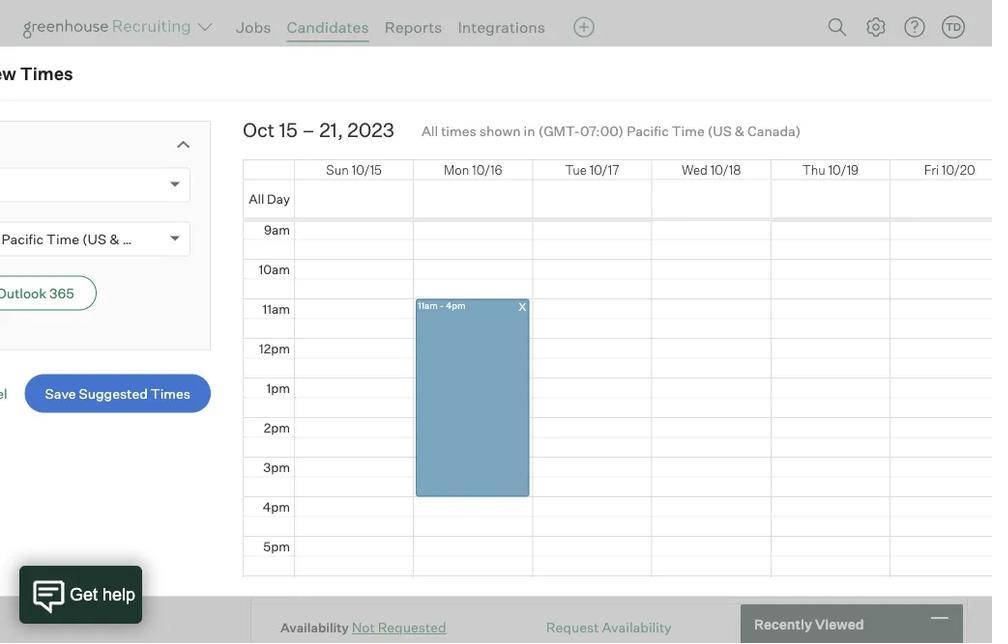 Task type: vqa. For each thing, say whether or not it's contained in the screenshot.
self-
yes



Task type: locate. For each thing, give the bounding box(es) containing it.
1 horizontal spatial at
[[412, 559, 423, 574]]

schedule inside designer (50) interviews to schedule for preliminary screen
[[686, 554, 735, 569]]

reports
[[384, 17, 442, 37]]

2 vertical spatial to
[[672, 554, 683, 569]]

1 vertical spatial for
[[738, 554, 752, 569]]

2 horizontal spatial jobs
[[297, 208, 326, 224]]

0 horizontal spatial 11am
[[263, 301, 290, 317]]

all for all candidates
[[23, 73, 81, 131]]

all down greenhouse recruiting image
[[23, 73, 81, 131]]

1 vertical spatial request availability
[[546, 620, 672, 637]]

recently
[[754, 616, 812, 633]]

jobs up profile
[[23, 351, 55, 368]]

candidate reports are now available! apply filters and select "view in app" element
[[503, 160, 680, 195]]

0 horizontal spatial 4pm
[[263, 499, 290, 515]]

candidates right jobs link
[[287, 17, 369, 37]]

jobs
[[236, 17, 271, 37], [297, 208, 326, 224], [23, 351, 55, 368]]

configure image
[[864, 15, 888, 39]]

4pm down 3pm
[[263, 499, 290, 515]]

to inside designer (50) interviews to schedule for preliminary screen
[[672, 554, 683, 569]]

1 request availability from the top
[[546, 385, 672, 401]]

to
[[375, 208, 390, 224]]

civil
[[308, 324, 332, 338]]

10/20
[[942, 162, 975, 177]]

bulk
[[869, 168, 897, 185]]

11am left -
[[418, 300, 438, 312]]

send self-schedule request link
[[721, 457, 894, 473]]

preliminary
[[596, 573, 659, 588]]

0 vertical spatial jobs
[[236, 17, 271, 37]]

1 vertical spatial to
[[666, 319, 677, 333]]

interview down (19)
[[614, 319, 664, 333]]

oct 15 – 21, 2023
[[243, 117, 394, 141]]

full text search (includes resumes and notes)
[[23, 203, 180, 240]]

tue
[[565, 162, 587, 177]]

for for (19)
[[732, 319, 746, 333]]

education
[[23, 547, 90, 564]]

fri 10/20
[[924, 162, 975, 177]]

schedule interview link
[[591, 457, 712, 473]]

1 horizontal spatial debrief
[[596, 338, 636, 352]]

0 vertical spatial candidates
[[287, 17, 369, 37]]

for inside designer (50) interviews to schedule for preliminary screen
[[738, 554, 752, 569]]

0 vertical spatial at
[[386, 324, 396, 338]]

0 vertical spatial 4pm
[[446, 300, 466, 312]]

report
[[589, 168, 632, 185]]

11am for 11am - 4pm
[[418, 300, 438, 312]]

2 request availability button from the top
[[546, 620, 672, 637]]

schedule for (50)
[[686, 554, 735, 569]]

schedule inside test (19) interview to schedule for debrief
[[680, 319, 729, 333]]

debrief
[[596, 338, 636, 352], [280, 467, 322, 482]]

1 vertical spatial debrief
[[280, 467, 322, 482]]

and
[[123, 226, 143, 240]]

self-
[[757, 457, 786, 473]]

1 vertical spatial at
[[412, 559, 423, 574]]

scheduled
[[411, 208, 474, 224]]

to for (new
[[150, 261, 163, 278]]

to down job/status
[[666, 319, 677, 333]]

at left the google
[[412, 559, 423, 574]]

–
[[302, 117, 315, 141]]

last
[[34, 261, 62, 278]]

job/status
[[614, 253, 677, 268]]

mon 10/16
[[444, 162, 502, 177]]

noah
[[271, 535, 309, 554]]

request availability for test
[[546, 385, 672, 401]]

to inside test (19) interview to schedule for debrief
[[666, 319, 677, 333]]

interviews up the preliminary
[[614, 554, 670, 569]]

0 horizontal spatial interviews
[[280, 425, 345, 440]]

candidates down jobs link
[[91, 73, 312, 131]]

to left old)
[[150, 261, 163, 278]]

2 request availability from the top
[[546, 620, 672, 637]]

option
[[0, 230, 176, 247]]

schedule
[[591, 457, 651, 473]]

2 request from the top
[[546, 620, 599, 637]]

wed 10/18
[[682, 162, 741, 177]]

td button
[[942, 15, 965, 39]]

all day
[[249, 191, 290, 206]]

0 vertical spatial debrief
[[596, 338, 636, 352]]

1 request from the top
[[546, 385, 599, 401]]

Search candidates field
[[23, 160, 217, 192]]

pacific
[[627, 122, 669, 139]]

test
[[599, 296, 635, 313]]

candidate
[[321, 166, 384, 183]]

all left times
[[421, 122, 438, 139]]

for inside test (19) interview to schedule for debrief
[[732, 319, 746, 333]]

canada)
[[747, 122, 801, 139]]

11am up senior
[[263, 301, 290, 317]]

activity
[[65, 261, 113, 278]]

0 vertical spatial interview
[[614, 319, 664, 333]]

request down the preliminary
[[546, 620, 599, 637]]

request availability up schedule
[[546, 385, 672, 401]]

2 vertical spatial schedule
[[686, 554, 735, 569]]

request availability button up schedule
[[546, 385, 672, 401]]

bulk actions link
[[849, 160, 969, 195]]

0 horizontal spatial all
[[23, 73, 81, 131]]

all left day
[[249, 191, 264, 206]]

coordinator: test dumtwo
[[523, 208, 681, 224]]

schedule interview | send self-schedule request
[[591, 457, 894, 473]]

1 horizontal spatial 11am
[[418, 300, 438, 312]]

1 horizontal spatial all
[[249, 191, 264, 206]]

1 vertical spatial interviews
[[614, 554, 670, 569]]

open
[[263, 208, 295, 224]]

4pm right -
[[446, 300, 466, 312]]

4pm
[[446, 300, 466, 312], [263, 499, 290, 515]]

0 vertical spatial to
[[150, 261, 163, 278]]

jobs right 'open'
[[297, 208, 326, 224]]

showing
[[250, 166, 306, 183]]

request availability button down the preliminary
[[546, 620, 672, 637]]

at
[[386, 324, 396, 338], [412, 559, 423, 574]]

1 vertical spatial jobs
[[297, 208, 326, 224]]

jobs link
[[236, 17, 271, 37]]

add candidate link
[[687, 160, 841, 195]]

profile details
[[23, 390, 115, 407]]

mon
[[444, 162, 469, 177]]

request
[[546, 385, 599, 401], [546, 620, 599, 637]]

(new
[[116, 261, 148, 278]]

request availability down the preliminary
[[546, 620, 672, 637]]

1 vertical spatial request
[[546, 620, 599, 637]]

1 vertical spatial request availability button
[[546, 620, 672, 637]]

at inside tim burton senior civil engineer at rsa engineering
[[386, 324, 396, 338]]

rsa
[[399, 324, 423, 338]]

day
[[267, 191, 290, 206]]

application type
[[23, 312, 135, 329]]

availability
[[602, 385, 672, 401], [280, 385, 349, 401], [602, 620, 672, 637], [280, 621, 349, 636]]

1 horizontal spatial jobs
[[236, 17, 271, 37]]

availability down the interview to schedule for debrief link at the right
[[602, 385, 672, 401]]

all candidates
[[23, 73, 312, 131]]

interview left |
[[654, 457, 712, 473]]

1 horizontal spatial interviews
[[614, 554, 670, 569]]

harlow
[[313, 535, 364, 554]]

for for (50)
[[738, 554, 752, 569]]

10/18
[[710, 162, 741, 177]]

to up screen
[[672, 554, 683, 569]]

type
[[102, 312, 135, 329]]

0 vertical spatial schedule
[[680, 319, 729, 333]]

0 horizontal spatial at
[[386, 324, 396, 338]]

request up schedule
[[546, 385, 599, 401]]

2 vertical spatial jobs
[[23, 351, 55, 368]]

0 vertical spatial request availability button
[[546, 385, 672, 401]]

request for test (19)
[[546, 385, 599, 401]]

interviews up 3pm
[[280, 425, 345, 440]]

0 horizontal spatial jobs
[[23, 351, 55, 368]]

11am
[[418, 300, 438, 312], [263, 301, 290, 317]]

jobs left candidates link
[[236, 17, 271, 37]]

request availability
[[546, 385, 672, 401], [546, 620, 672, 637]]

senior
[[271, 324, 306, 338]]

at left rsa
[[386, 324, 396, 338]]

0 horizontal spatial debrief
[[280, 467, 322, 482]]

wed
[[682, 162, 708, 177]]

0 vertical spatial for
[[732, 319, 746, 333]]

2 horizontal spatial all
[[421, 122, 438, 139]]

0 vertical spatial request availability
[[546, 385, 672, 401]]

debrief down 2pm
[[280, 467, 322, 482]]

interview inside test (19) interview to schedule for debrief
[[614, 319, 664, 333]]

0 vertical spatial request
[[546, 385, 599, 401]]

1 request availability button from the top
[[546, 385, 672, 401]]

name
[[266, 253, 299, 268]]

interviews
[[280, 425, 345, 440], [614, 554, 670, 569]]

generate report
[[527, 168, 632, 185]]

debrief down "test"
[[596, 338, 636, 352]]

request availability button for test (19)
[[546, 385, 672, 401]]

oct
[[243, 117, 275, 141]]



Task type: describe. For each thing, give the bounding box(es) containing it.
actions
[[900, 168, 949, 185]]

10am
[[259, 262, 290, 277]]

details
[[69, 390, 115, 407]]

x
[[519, 300, 526, 313]]

time
[[672, 122, 705, 139]]

recently viewed
[[754, 616, 864, 633]]

1 vertical spatial interview
[[654, 457, 712, 473]]

profile
[[23, 390, 66, 407]]

0 vertical spatial interviews
[[280, 425, 345, 440]]

9am
[[264, 222, 290, 237]]

search
[[134, 203, 177, 218]]

dumtwo
[[628, 208, 681, 224]]

applications
[[387, 166, 464, 183]]

greenhouse recruiting image
[[23, 15, 197, 39]]

request availability for designer
[[546, 620, 672, 637]]

07:00)
[[580, 122, 624, 139]]

debrief inside test (19) interview to schedule for debrief
[[596, 338, 636, 352]]

showing 4 candidate applications
[[250, 166, 464, 183]]

noah harlow link
[[271, 535, 364, 557]]

application
[[23, 312, 99, 329]]

a follow-up was set for sep 22, 2023 for noah harlow image
[[367, 543, 385, 554]]

thu 10/19
[[802, 162, 859, 177]]

2023
[[347, 117, 394, 141]]

21,
[[319, 117, 343, 141]]

in
[[524, 122, 535, 139]]

3pm
[[263, 460, 290, 475]]

availability down "program"
[[280, 621, 349, 636]]

checkmark image
[[32, 203, 46, 216]]

reset filters
[[52, 595, 130, 612]]

send
[[721, 457, 754, 473]]

designer (50) interviews to schedule for preliminary screen
[[596, 531, 752, 588]]

notes)
[[146, 226, 180, 240]]

google
[[425, 559, 464, 574]]

designer
[[599, 531, 656, 548]]

1 vertical spatial candidates
[[91, 73, 312, 131]]

schedule for (19)
[[680, 319, 729, 333]]

11am - 4pm
[[418, 300, 466, 312]]

save suggested times
[[45, 385, 190, 402]]

&
[[735, 122, 745, 139]]

td button
[[938, 12, 969, 43]]

integrations link
[[458, 17, 545, 37]]

times
[[151, 385, 190, 402]]

candidate
[[756, 168, 821, 185]]

10/19
[[828, 162, 859, 177]]

last activity (new to old) option
[[34, 261, 191, 278]]

last activity (new to old)
[[34, 261, 191, 278]]

generate report button
[[503, 160, 680, 195]]

sun 10/15
[[326, 162, 382, 177]]

1pm
[[266, 381, 290, 396]]

old)
[[166, 261, 191, 278]]

-
[[440, 300, 444, 312]]

availability up 2pm
[[280, 385, 349, 401]]

1 horizontal spatial 4pm
[[446, 300, 466, 312]]

shown
[[479, 122, 521, 139]]

noah harlow
[[271, 535, 364, 554]]

filters
[[91, 595, 130, 612]]

generate
[[527, 168, 586, 185]]

save suggested times button
[[25, 374, 211, 413]]

coordinator:
[[523, 208, 597, 224]]

burton
[[303, 299, 353, 319]]

request availability button for designer (50)
[[546, 620, 672, 637]]

availability down the preliminary
[[602, 620, 672, 637]]

tim burton senior civil engineer at rsa engineering
[[271, 299, 491, 338]]

interviews inside designer (50) interviews to schedule for preliminary screen
[[614, 554, 670, 569]]

be
[[393, 208, 408, 224]]

to for interview
[[666, 319, 677, 333]]

resumes
[[75, 226, 121, 240]]

(us
[[708, 122, 732, 139]]

save
[[45, 385, 76, 402]]

tim
[[271, 299, 300, 319]]

tue 10/17
[[565, 162, 619, 177]]

request
[[846, 457, 894, 473]]

program
[[311, 559, 359, 574]]

test (19) interview to schedule for debrief
[[596, 296, 746, 352]]

(includes
[[23, 226, 72, 240]]

(50)
[[659, 531, 687, 548]]

candidates link
[[287, 17, 369, 37]]

bulk actions
[[869, 168, 949, 185]]

all times shown in (gmt-07:00) pacific time (us & canada)
[[421, 122, 801, 139]]

1 vertical spatial 4pm
[[263, 499, 290, 515]]

|
[[715, 458, 719, 473]]

search image
[[826, 15, 849, 39]]

interview to schedule for debrief link
[[596, 317, 746, 354]]

add candidate
[[726, 168, 821, 185]]

reports link
[[384, 17, 442, 37]]

tim burton link
[[271, 299, 353, 322]]

test
[[600, 208, 626, 224]]

viewed
[[815, 616, 864, 633]]

interviews to schedule for preliminary screen link
[[596, 552, 752, 589]]

screen
[[661, 573, 699, 588]]

all for all times shown in (gmt-07:00) pacific time (us & canada)
[[421, 122, 438, 139]]

add
[[726, 168, 753, 185]]

request for designer (50)
[[546, 620, 599, 637]]

4
[[308, 166, 318, 183]]

12pm
[[259, 341, 290, 356]]

times
[[441, 122, 476, 139]]

to for interviews
[[672, 554, 683, 569]]

to be scheduled
[[375, 208, 474, 224]]

11am for 11am
[[263, 301, 290, 317]]

(19)
[[638, 296, 662, 313]]

10/17
[[590, 162, 619, 177]]

1 vertical spatial schedule
[[786, 457, 843, 473]]

all for all day
[[249, 191, 264, 206]]

10/15
[[352, 162, 382, 177]]



